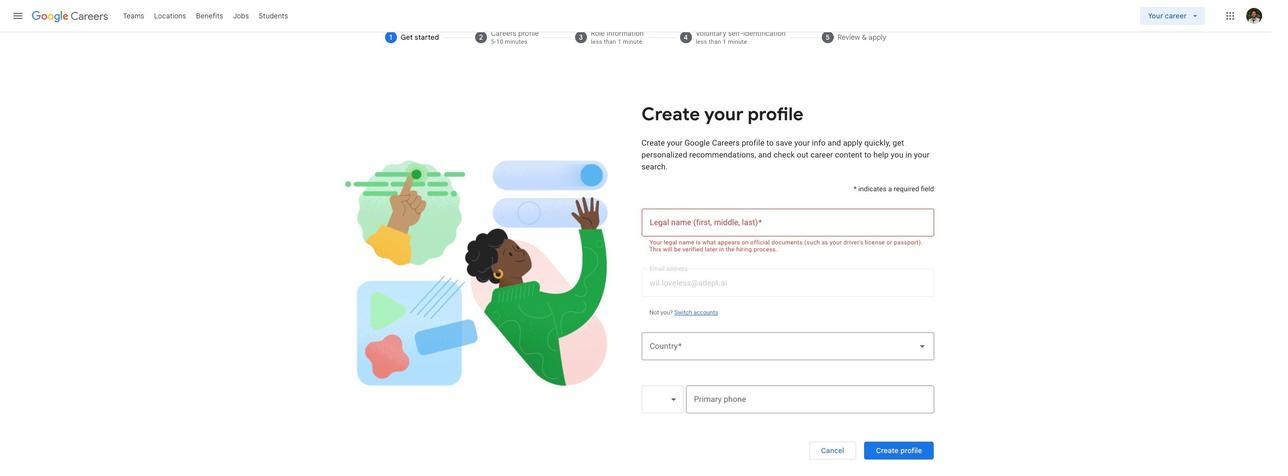 Task type: describe. For each thing, give the bounding box(es) containing it.
Legal name (first, middle, last) text field
[[650, 209, 926, 237]]

application stepper tab list
[[373, 21, 898, 54]]

Email address text field
[[650, 269, 926, 297]]

Primary phone text field
[[694, 386, 926, 414]]



Task type: vqa. For each thing, say whether or not it's contained in the screenshot.
Pike to the left
no



Task type: locate. For each thing, give the bounding box(es) containing it.
alert
[[650, 237, 926, 253]]

banner
[[0, 0, 1271, 33]]

None field
[[642, 333, 934, 361], [642, 386, 683, 414], [642, 333, 934, 361], [642, 386, 683, 414]]

main menu image
[[12, 10, 24, 22]]



